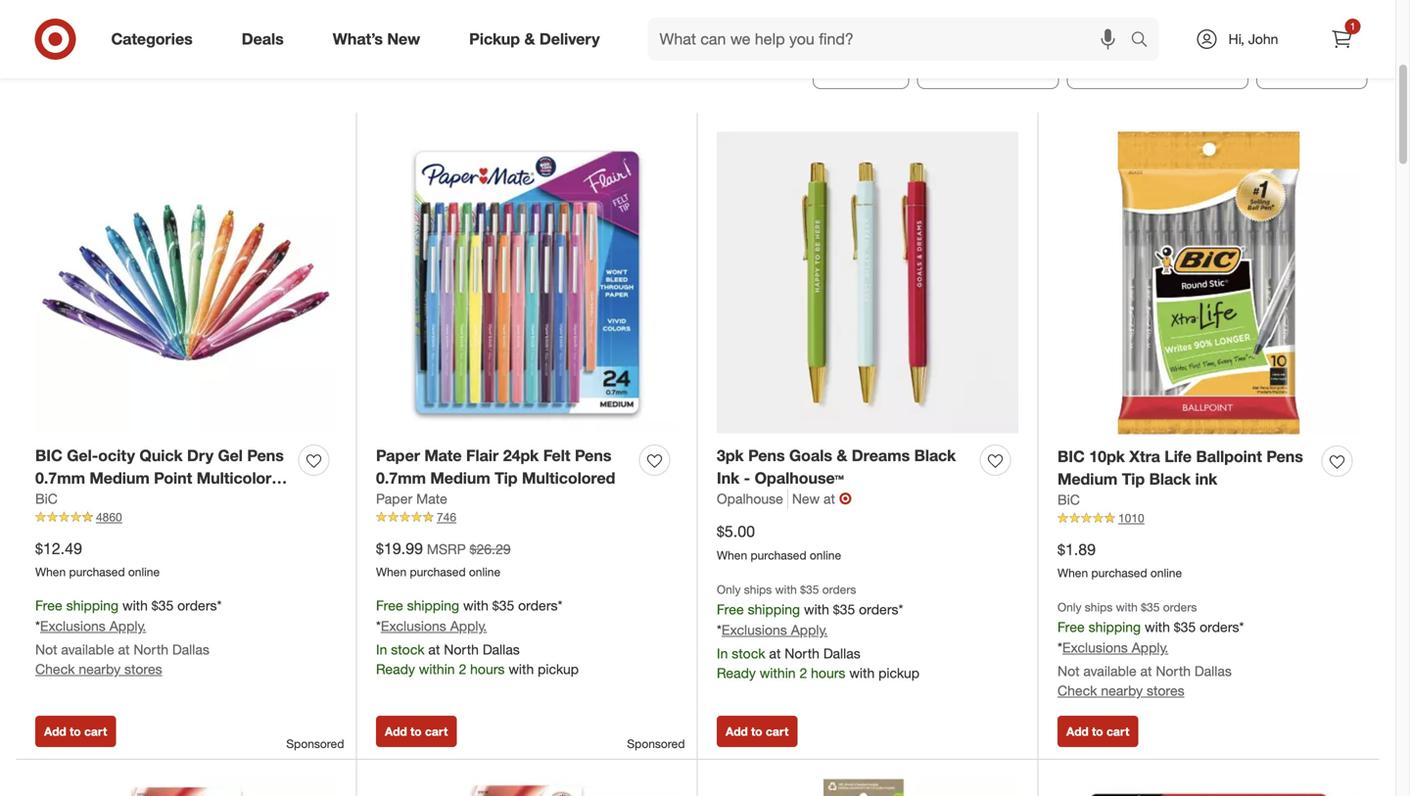 Task type: describe. For each thing, give the bounding box(es) containing it.
same
[[1104, 58, 1144, 77]]

gel
[[218, 446, 243, 465]]

1010
[[1119, 511, 1145, 526]]

add to cart for $19.99
[[385, 725, 448, 739]]

online for $5.00
[[810, 548, 842, 563]]

bic 10pk xtra life ballpoint pens medium tip black ink
[[1058, 447, 1304, 489]]

black inside bic 10pk xtra life ballpoint pens medium tip black ink
[[1150, 470, 1192, 489]]

new for what's
[[387, 29, 420, 49]]

purchased for $5.00
[[751, 548, 807, 563]]

mate for paper mate flair 24pk felt pens 0.7mm medium tip multicolored
[[425, 446, 462, 465]]

only for $1.89
[[1058, 600, 1082, 615]]

opalhouse
[[717, 491, 784, 508]]

available inside free shipping with $35 orders* * exclusions apply. not available at north dallas check nearby stores
[[61, 641, 114, 658]]

$12.49 when purchased online
[[35, 539, 160, 580]]

4860
[[96, 510, 122, 525]]

$26.29
[[470, 541, 511, 558]]

* inside the "only ships with $35 orders free shipping with $35 orders* * exclusions apply. in stock at  north dallas ready within 2 hours with pickup"
[[717, 622, 722, 639]]

quick
[[139, 446, 183, 465]]

cart for $12.49
[[84, 725, 107, 739]]

john
[[1249, 30, 1279, 48]]

cart for $1.89
[[1107, 725, 1130, 739]]

$5.00 when purchased online
[[717, 522, 842, 563]]

same day delivery
[[1104, 58, 1237, 77]]

when inside $19.99 msrp $26.29 when purchased online
[[376, 565, 407, 580]]

pickup inside free shipping with $35 orders* * exclusions apply. in stock at  north dallas ready within 2 hours with pickup
[[538, 661, 579, 678]]

add for $1.89
[[1067, 725, 1089, 739]]

exclusions apply. button for $12.49
[[40, 617, 146, 636]]

within inside free shipping with $35 orders* * exclusions apply. in stock at  north dallas ready within 2 hours with pickup
[[419, 661, 455, 678]]

what's new link
[[316, 18, 445, 61]]

north inside free shipping with $35 orders* * exclusions apply. in stock at  north dallas ready within 2 hours with pickup
[[444, 641, 479, 658]]

0.7mm inside bic gel-ocity quick dry gel pens 0.7mm medium point multicolor 12ct
[[35, 469, 85, 488]]

paper mate flair 24pk felt pens 0.7mm medium tip multicolored
[[376, 446, 616, 488]]

2 inside free shipping with $35 orders* * exclusions apply. in stock at  north dallas ready within 2 hours with pickup
[[459, 661, 467, 678]]

only ships with $35 orders free shipping with $35 orders* * exclusions apply. in stock at  north dallas ready within 2 hours with pickup
[[717, 582, 920, 682]]

multicolored
[[522, 469, 616, 488]]

pickup for pickup & delivery
[[469, 29, 520, 49]]

bic for bic 10pk xtra life ballpoint pens medium tip black ink
[[1058, 447, 1085, 466]]

orders* inside the "only ships with $35 orders free shipping with $35 orders* * exclusions apply. in stock at  north dallas ready within 2 hours with pickup"
[[859, 601, 904, 618]]

1 link
[[1321, 18, 1364, 61]]

opalhouse™
[[755, 469, 844, 488]]

exclusions inside the "only ships with $35 orders free shipping with $35 orders* * exclusions apply. in stock at  north dallas ready within 2 hours with pickup"
[[722, 622, 788, 639]]

nearby inside only ships with $35 orders free shipping with $35 orders* * exclusions apply. not available at north dallas check nearby stores
[[1102, 682, 1144, 700]]

flair
[[466, 446, 499, 465]]

$35 for within
[[493, 597, 515, 614]]

bic link for bic 10pk xtra life ballpoint pens medium tip black ink
[[1058, 491, 1081, 510]]

10pk
[[1090, 447, 1126, 466]]

in inside the "only ships with $35 orders free shipping with $35 orders* * exclusions apply. in stock at  north dallas ready within 2 hours with pickup"
[[717, 645, 728, 662]]

exclusions apply. button for $5.00
[[722, 621, 828, 640]]

paper for paper mate flair 24pk felt pens 0.7mm medium tip multicolored
[[376, 446, 420, 465]]

xtra
[[1130, 447, 1161, 466]]

-
[[744, 469, 751, 488]]

ready inside the "only ships with $35 orders free shipping with $35 orders* * exclusions apply. in stock at  north dallas ready within 2 hours with pickup"
[[717, 665, 756, 682]]

pens inside bic gel-ocity quick dry gel pens 0.7mm medium point multicolor 12ct
[[247, 446, 284, 465]]

purchased for $1.89
[[1092, 566, 1148, 581]]

bic gel-ocity quick dry gel pens 0.7mm medium point multicolor 12ct link
[[35, 445, 291, 510]]

paper mate link
[[376, 490, 448, 509]]

ready inside free shipping with $35 orders* * exclusions apply. in stock at  north dallas ready within 2 hours with pickup
[[376, 661, 415, 678]]

delivery for same day delivery
[[1180, 58, 1237, 77]]

exclusions apply. button for $19.99
[[381, 617, 487, 636]]

check inside free shipping with $35 orders* * exclusions apply. not available at north dallas check nearby stores
[[35, 661, 75, 678]]

ink
[[717, 469, 740, 488]]

dry
[[187, 446, 214, 465]]

add to cart for $1.89
[[1067, 725, 1130, 739]]

orders* inside only ships with $35 orders free shipping with $35 orders* * exclusions apply. not available at north dallas check nearby stores
[[1200, 619, 1245, 636]]

apply. inside free shipping with $35 orders* * exclusions apply. in stock at  north dallas ready within 2 hours with pickup
[[450, 618, 487, 635]]

* inside only ships with $35 orders free shipping with $35 orders* * exclusions apply. not available at north dallas check nearby stores
[[1058, 639, 1063, 656]]

multicolor
[[197, 469, 272, 488]]

not inside only ships with $35 orders free shipping with $35 orders* * exclusions apply. not available at north dallas check nearby stores
[[1058, 663, 1080, 680]]

pickup & delivery link
[[453, 18, 625, 61]]

check inside only ships with $35 orders free shipping with $35 orders* * exclusions apply. not available at north dallas check nearby stores
[[1058, 682, 1098, 700]]

gel-
[[67, 446, 98, 465]]

ink
[[1196, 470, 1218, 489]]

pens inside 3pk pens goals & dreams black ink - opalhouse™
[[749, 446, 785, 465]]

add for $19.99
[[385, 725, 407, 739]]

287 results
[[28, 52, 145, 79]]

287
[[28, 52, 66, 79]]

at inside the "only ships with $35 orders free shipping with $35 orders* * exclusions apply. in stock at  north dallas ready within 2 hours with pickup"
[[770, 645, 781, 662]]

check nearby stores button for $12.49
[[35, 660, 162, 679]]

ships for $1.89
[[1085, 600, 1113, 615]]

opalhouse new at ¬
[[717, 490, 852, 509]]

tip inside the paper mate flair 24pk felt pens 0.7mm medium tip multicolored
[[495, 469, 518, 488]]

pens inside the paper mate flair 24pk felt pens 0.7mm medium tip multicolored
[[575, 446, 612, 465]]

pickup inside the "only ships with $35 orders free shipping with $35 orders* * exclusions apply. in stock at  north dallas ready within 2 hours with pickup"
[[879, 665, 920, 682]]

what's
[[333, 29, 383, 49]]

ballpoint
[[1197, 447, 1263, 466]]

stores inside only ships with $35 orders free shipping with $35 orders* * exclusions apply. not available at north dallas check nearby stores
[[1147, 682, 1185, 700]]

bic for bic gel-ocity quick dry gel pens 0.7mm medium point multicolor 12ct
[[35, 446, 63, 465]]

add to cart button for $19.99
[[376, 716, 457, 748]]

hours inside the "only ships with $35 orders free shipping with $35 orders* * exclusions apply. in stock at  north dallas ready within 2 hours with pickup"
[[811, 665, 846, 682]]

available inside only ships with $35 orders free shipping with $35 orders* * exclusions apply. not available at north dallas check nearby stores
[[1084, 663, 1137, 680]]

free inside free shipping with $35 orders* * exclusions apply. not available at north dallas check nearby stores
[[35, 597, 62, 614]]

deals link
[[225, 18, 308, 61]]

shop
[[954, 58, 991, 77]]

categories link
[[95, 18, 217, 61]]

when for $5.00
[[717, 548, 748, 563]]

pens inside bic 10pk xtra life ballpoint pens medium tip black ink
[[1267, 447, 1304, 466]]

when for $1.89
[[1058, 566, 1089, 581]]

3pk pens goals & dreams black ink - opalhouse™
[[717, 446, 956, 488]]

$12.49
[[35, 539, 82, 558]]

free inside the "only ships with $35 orders free shipping with $35 orders* * exclusions apply. in stock at  north dallas ready within 2 hours with pickup"
[[717, 601, 744, 618]]

orders for $1.89
[[1164, 600, 1198, 615]]

pickup & delivery
[[469, 29, 600, 49]]

12ct
[[35, 491, 67, 510]]

north inside only ships with $35 orders free shipping with $35 orders* * exclusions apply. not available at north dallas check nearby stores
[[1156, 663, 1191, 680]]

purchased for $12.49
[[69, 565, 125, 580]]

$1.89 when purchased online
[[1058, 540, 1183, 581]]

shipping inside free shipping with $35 orders* * exclusions apply. not available at north dallas check nearby stores
[[66, 597, 119, 614]]

hours inside free shipping with $35 orders* * exclusions apply. in stock at  north dallas ready within 2 hours with pickup
[[470, 661, 505, 678]]

paper mate flair 24pk felt pens 0.7mm medium tip multicolored link
[[376, 445, 632, 490]]

goals
[[790, 446, 833, 465]]

add for $12.49
[[44, 725, 66, 739]]

life
[[1165, 447, 1192, 466]]

free shipping with $35 orders* * exclusions apply. in stock at  north dallas ready within 2 hours with pickup
[[376, 597, 579, 678]]

1
[[1351, 20, 1356, 32]]

free inside free shipping with $35 orders* * exclusions apply. in stock at  north dallas ready within 2 hours with pickup
[[376, 597, 403, 614]]

dallas inside free shipping with $35 orders* * exclusions apply. not available at north dallas check nearby stores
[[172, 641, 210, 658]]

add to cart button for $12.49
[[35, 716, 116, 748]]

search
[[1122, 31, 1169, 51]]

What can we help you find? suggestions appear below search field
[[648, 18, 1136, 61]]

hi,
[[1229, 30, 1245, 48]]

* inside free shipping with $35 orders* * exclusions apply. not available at north dallas check nearby stores
[[35, 618, 40, 635]]

north inside the "only ships with $35 orders free shipping with $35 orders* * exclusions apply. in stock at  north dallas ready within 2 hours with pickup"
[[785, 645, 820, 662]]

online inside $19.99 msrp $26.29 when purchased online
[[469, 565, 501, 580]]

only for $5.00
[[717, 582, 741, 597]]

dallas inside only ships with $35 orders free shipping with $35 orders* * exclusions apply. not available at north dallas check nearby stores
[[1195, 663, 1232, 680]]

paper mate
[[376, 491, 448, 508]]

point
[[154, 469, 192, 488]]



Task type: locate. For each thing, give the bounding box(es) containing it.
3 to from the left
[[752, 725, 763, 739]]

paper mate flair 24pk felt pens 0.7mm medium tip multicolored image
[[376, 132, 678, 434], [376, 132, 678, 434]]

shop in store button
[[917, 46, 1060, 89]]

exclusions down $1.89 when purchased online
[[1063, 639, 1129, 656]]

add to cart for $5.00
[[726, 725, 789, 739]]

4 add from the left
[[1067, 725, 1089, 739]]

at inside only ships with $35 orders free shipping with $35 orders* * exclusions apply. not available at north dallas check nearby stores
[[1141, 663, 1153, 680]]

bic left gel-
[[35, 446, 63, 465]]

shipping down $1.89 when purchased online
[[1089, 619, 1142, 636]]

sharpie gel pens s-gel 0.7mm black image
[[1058, 779, 1361, 797], [1058, 779, 1361, 797]]

only down $5.00
[[717, 582, 741, 597]]

1 vertical spatial not
[[1058, 663, 1080, 680]]

2 add to cart from the left
[[385, 725, 448, 739]]

purchased down msrp at the bottom left of page
[[410, 565, 466, 580]]

0 horizontal spatial pickup
[[538, 661, 579, 678]]

1 horizontal spatial ready
[[717, 665, 756, 682]]

1 vertical spatial delivery
[[1180, 58, 1237, 77]]

0 horizontal spatial only
[[717, 582, 741, 597]]

4 add to cart button from the left
[[1058, 716, 1139, 748]]

¬
[[840, 490, 852, 509]]

free down $1.89
[[1058, 619, 1085, 636]]

1 add to cart button from the left
[[35, 716, 116, 748]]

delivery inside button
[[1180, 58, 1237, 77]]

ships for $5.00
[[744, 582, 772, 597]]

1 horizontal spatial check nearby stores button
[[1058, 681, 1185, 701]]

delivery for pickup & delivery
[[540, 29, 600, 49]]

cart for $19.99
[[425, 725, 448, 739]]

0 horizontal spatial bic link
[[35, 490, 58, 509]]

pens right the ballpoint
[[1267, 447, 1304, 466]]

0.7mm
[[35, 469, 85, 488], [376, 469, 426, 488]]

4 add to cart from the left
[[1067, 725, 1130, 739]]

exclusions inside free shipping with $35 orders* * exclusions apply. in stock at  north dallas ready within 2 hours with pickup
[[381, 618, 447, 635]]

apply. down $12.49 when purchased online in the left bottom of the page
[[109, 618, 146, 635]]

black right 'dreams'
[[915, 446, 956, 465]]

cart for $5.00
[[766, 725, 789, 739]]

medium inside bic gel-ocity quick dry gel pens 0.7mm medium point multicolor 12ct
[[90, 469, 150, 488]]

stock inside free shipping with $35 orders* * exclusions apply. in stock at  north dallas ready within 2 hours with pickup
[[391, 641, 425, 658]]

0 vertical spatial paper
[[376, 446, 420, 465]]

0 horizontal spatial ready
[[376, 661, 415, 678]]

exclusions apply. button
[[40, 617, 146, 636], [381, 617, 487, 636], [722, 621, 828, 640], [1063, 638, 1169, 658]]

orders* inside free shipping with $35 orders* * exclusions apply. not available at north dallas check nearby stores
[[177, 597, 222, 614]]

0 horizontal spatial check nearby stores button
[[35, 660, 162, 679]]

1 vertical spatial black
[[1150, 470, 1192, 489]]

pens up -
[[749, 446, 785, 465]]

only ships with $35 orders free shipping with $35 orders* * exclusions apply. not available at north dallas check nearby stores
[[1058, 600, 1245, 700]]

hi, john
[[1229, 30, 1279, 48]]

ships
[[744, 582, 772, 597], [1085, 600, 1113, 615]]

1 horizontal spatial new
[[793, 491, 820, 508]]

bic 10pk xtra life ballpoint pens medium tip black ink image
[[1058, 132, 1361, 435], [1058, 132, 1361, 435]]

online down "$26.29"
[[469, 565, 501, 580]]

0 vertical spatial check nearby stores button
[[35, 660, 162, 679]]

1 vertical spatial check nearby stores button
[[1058, 681, 1185, 701]]

shipping down $12.49 when purchased online in the left bottom of the page
[[66, 597, 119, 614]]

1 horizontal spatial 0.7mm
[[376, 469, 426, 488]]

bic up $1.89
[[1058, 492, 1081, 509]]

tip down xtra
[[1123, 470, 1146, 489]]

medium
[[90, 469, 150, 488], [431, 469, 491, 488], [1058, 470, 1118, 489]]

apply. down $5.00 when purchased online
[[791, 622, 828, 639]]

felt
[[543, 446, 571, 465]]

online for $12.49
[[128, 565, 160, 580]]

paper inside the paper mate flair 24pk felt pens 0.7mm medium tip multicolored
[[376, 446, 420, 465]]

when for $12.49
[[35, 565, 66, 580]]

orders for $5.00
[[823, 582, 857, 597]]

0 horizontal spatial medium
[[90, 469, 150, 488]]

4860 link
[[35, 509, 337, 526]]

bic gel-ocity quick dry gel pens 0.7mm medium point multicolor 12ct image
[[35, 132, 337, 434], [35, 132, 337, 434]]

0 horizontal spatial 2
[[459, 661, 467, 678]]

1 horizontal spatial not
[[1058, 663, 1080, 680]]

exclusions apply. button down $12.49 when purchased online in the left bottom of the page
[[40, 617, 146, 636]]

1 vertical spatial available
[[1084, 663, 1137, 680]]

1 horizontal spatial bic link
[[1058, 491, 1081, 510]]

1 to from the left
[[70, 725, 81, 739]]

new for opalhouse
[[793, 491, 820, 508]]

0 vertical spatial ships
[[744, 582, 772, 597]]

1 vertical spatial new
[[793, 491, 820, 508]]

add to cart for $12.49
[[44, 725, 107, 739]]

add to cart button
[[35, 716, 116, 748], [376, 716, 457, 748], [717, 716, 798, 748], [1058, 716, 1139, 748]]

1 vertical spatial mate
[[416, 491, 448, 508]]

1 horizontal spatial pickup
[[849, 58, 897, 77]]

when
[[717, 548, 748, 563], [35, 565, 66, 580], [376, 565, 407, 580], [1058, 566, 1089, 581]]

add to cart button for $1.89
[[1058, 716, 1139, 748]]

bic link up $12.49
[[35, 490, 58, 509]]

paper up paper mate
[[376, 446, 420, 465]]

orders inside the "only ships with $35 orders free shipping with $35 orders* * exclusions apply. in stock at  north dallas ready within 2 hours with pickup"
[[823, 582, 857, 597]]

new down opalhouse™
[[793, 491, 820, 508]]

2 add to cart button from the left
[[376, 716, 457, 748]]

stores inside free shipping with $35 orders* * exclusions apply. not available at north dallas check nearby stores
[[124, 661, 162, 678]]

purchased down $12.49
[[69, 565, 125, 580]]

1 horizontal spatial black
[[1150, 470, 1192, 489]]

mate left flair
[[425, 446, 462, 465]]

check nearby stores button
[[35, 660, 162, 679], [1058, 681, 1185, 701]]

bic link up $1.89
[[1058, 491, 1081, 510]]

1 horizontal spatial bic
[[1058, 447, 1085, 466]]

0 horizontal spatial nearby
[[79, 661, 121, 678]]

opalhouse link
[[717, 490, 789, 509]]

1 horizontal spatial bic
[[1058, 492, 1081, 509]]

1 paper from the top
[[376, 446, 420, 465]]

stores
[[124, 661, 162, 678], [1147, 682, 1185, 700]]

$35 for nearby
[[152, 597, 174, 614]]

stock
[[391, 641, 425, 658], [732, 645, 766, 662]]

at inside free shipping with $35 orders* * exclusions apply. not available at north dallas check nearby stores
[[118, 641, 130, 658]]

free down $5.00
[[717, 601, 744, 618]]

black inside 3pk pens goals & dreams black ink - opalhouse™
[[915, 446, 956, 465]]

0.7mm up paper mate
[[376, 469, 426, 488]]

when down $5.00
[[717, 548, 748, 563]]

bic
[[35, 446, 63, 465], [1058, 447, 1085, 466]]

purchased down $1.89
[[1092, 566, 1148, 581]]

bic inside bic 10pk xtra life ballpoint pens medium tip black ink
[[1058, 447, 1085, 466]]

0 horizontal spatial 0.7mm
[[35, 469, 85, 488]]

shipping inside only ships with $35 orders free shipping with $35 orders* * exclusions apply. not available at north dallas check nearby stores
[[1089, 619, 1142, 636]]

1 horizontal spatial &
[[837, 446, 848, 465]]

tip inside bic 10pk xtra life ballpoint pens medium tip black ink
[[1123, 470, 1146, 489]]

with
[[776, 582, 797, 597], [122, 597, 148, 614], [463, 597, 489, 614], [1117, 600, 1138, 615], [804, 601, 830, 618], [1145, 619, 1171, 636], [509, 661, 534, 678], [850, 665, 875, 682]]

$19.99
[[376, 539, 423, 558]]

at inside free shipping with $35 orders* * exclusions apply. in stock at  north dallas ready within 2 hours with pickup
[[429, 641, 440, 658]]

bic 10pk xtra life ballpoint pens medium tip black ink link
[[1058, 446, 1315, 491]]

746
[[437, 510, 457, 525]]

when inside $12.49 when purchased online
[[35, 565, 66, 580]]

1 horizontal spatial check
[[1058, 682, 1098, 700]]

0 horizontal spatial new
[[387, 29, 420, 49]]

when inside $1.89 when purchased online
[[1058, 566, 1089, 581]]

purchased down $5.00
[[751, 548, 807, 563]]

2 inside the "only ships with $35 orders free shipping with $35 orders* * exclusions apply. in stock at  north dallas ready within 2 hours with pickup"
[[800, 665, 808, 682]]

3pk pens goals & dreams black ink - opalhouse™ image
[[717, 132, 1019, 434], [717, 132, 1019, 434]]

new right what's
[[387, 29, 420, 49]]

0 vertical spatial stores
[[124, 661, 162, 678]]

0 horizontal spatial sponsored
[[286, 737, 344, 752]]

nearby
[[79, 661, 121, 678], [1102, 682, 1144, 700]]

bic for bic 10pk xtra life ballpoint pens medium tip black ink
[[1058, 492, 1081, 509]]

1 horizontal spatial ships
[[1085, 600, 1113, 615]]

1 add to cart from the left
[[44, 725, 107, 739]]

2 paper from the top
[[376, 491, 413, 508]]

online up free shipping with $35 orders* * exclusions apply. not available at north dallas check nearby stores
[[128, 565, 160, 580]]

0 horizontal spatial black
[[915, 446, 956, 465]]

not inside free shipping with $35 orders* * exclusions apply. not available at north dallas check nearby stores
[[35, 641, 57, 658]]

1 horizontal spatial in
[[717, 645, 728, 662]]

0.7mm inside the paper mate flair 24pk felt pens 0.7mm medium tip multicolored
[[376, 469, 426, 488]]

stock inside the "only ships with $35 orders free shipping with $35 orders* * exclusions apply. in stock at  north dallas ready within 2 hours with pickup"
[[732, 645, 766, 662]]

exclusions apply. button down $5.00 when purchased online
[[722, 621, 828, 640]]

exclusions down $19.99 msrp $26.29 when purchased online
[[381, 618, 447, 635]]

with inside free shipping with $35 orders* * exclusions apply. not available at north dallas check nearby stores
[[122, 597, 148, 614]]

2
[[459, 661, 467, 678], [800, 665, 808, 682]]

store
[[1012, 58, 1047, 77]]

apply. inside free shipping with $35 orders* * exclusions apply. not available at north dallas check nearby stores
[[109, 618, 146, 635]]

to for $1.89
[[1093, 725, 1104, 739]]

746 link
[[376, 509, 678, 526]]

free inside only ships with $35 orders free shipping with $35 orders* * exclusions apply. not available at north dallas check nearby stores
[[1058, 619, 1085, 636]]

pickup button
[[813, 46, 910, 89]]

0 horizontal spatial tip
[[495, 469, 518, 488]]

1 horizontal spatial stock
[[732, 645, 766, 662]]

nearby inside free shipping with $35 orders* * exclusions apply. not available at north dallas check nearby stores
[[79, 661, 121, 678]]

online inside $5.00 when purchased online
[[810, 548, 842, 563]]

exclusions inside free shipping with $35 orders* * exclusions apply. not available at north dallas check nearby stores
[[40, 618, 106, 635]]

0 horizontal spatial bic
[[35, 446, 63, 465]]

pens
[[247, 446, 284, 465], [575, 446, 612, 465], [749, 446, 785, 465], [1267, 447, 1304, 466]]

at inside opalhouse new at ¬
[[824, 491, 836, 508]]

1 0.7mm from the left
[[35, 469, 85, 488]]

exclusions down $12.49 when purchased online in the left bottom of the page
[[40, 618, 106, 635]]

when down $19.99
[[376, 565, 407, 580]]

ships inside the "only ships with $35 orders free shipping with $35 orders* * exclusions apply. in stock at  north dallas ready within 2 hours with pickup"
[[744, 582, 772, 597]]

ships inside only ships with $35 orders free shipping with $35 orders* * exclusions apply. not available at north dallas check nearby stores
[[1085, 600, 1113, 615]]

within
[[419, 661, 455, 678], [760, 665, 796, 682]]

1 vertical spatial &
[[837, 446, 848, 465]]

free
[[35, 597, 62, 614], [376, 597, 403, 614], [717, 601, 744, 618], [1058, 619, 1085, 636]]

0 horizontal spatial available
[[61, 641, 114, 658]]

1 vertical spatial ships
[[1085, 600, 1113, 615]]

bic inside bic gel-ocity quick dry gel pens 0.7mm medium point multicolor 12ct
[[35, 446, 63, 465]]

0 vertical spatial check
[[35, 661, 75, 678]]

shipping down $19.99 msrp $26.29 when purchased online
[[407, 597, 460, 614]]

* inside free shipping with $35 orders* * exclusions apply. in stock at  north dallas ready within 2 hours with pickup
[[376, 618, 381, 635]]

bic gel-ocity quick dry gel pens 0.7mm medium point multicolor 12ct
[[35, 446, 284, 510]]

0 vertical spatial nearby
[[79, 661, 121, 678]]

in
[[376, 641, 387, 658], [717, 645, 728, 662]]

& inside 3pk pens goals & dreams black ink - opalhouse™
[[837, 446, 848, 465]]

$35 for available
[[1142, 600, 1160, 615]]

online inside $12.49 when purchased online
[[128, 565, 160, 580]]

dreams
[[852, 446, 910, 465]]

$35 inside free shipping with $35 orders* * exclusions apply. in stock at  north dallas ready within 2 hours with pickup
[[493, 597, 515, 614]]

orders* inside free shipping with $35 orders* * exclusions apply. in stock at  north dallas ready within 2 hours with pickup
[[518, 597, 563, 614]]

1010 link
[[1058, 510, 1361, 527]]

1 vertical spatial stores
[[1147, 682, 1185, 700]]

1 vertical spatial pickup
[[849, 58, 897, 77]]

1 sponsored from the left
[[286, 737, 344, 752]]

bic left 10pk
[[1058, 447, 1085, 466]]

hours
[[470, 661, 505, 678], [811, 665, 846, 682]]

1 horizontal spatial only
[[1058, 600, 1082, 615]]

paper
[[376, 446, 420, 465], [376, 491, 413, 508]]

1 vertical spatial paper
[[376, 491, 413, 508]]

3 add to cart from the left
[[726, 725, 789, 739]]

0 vertical spatial orders
[[823, 582, 857, 597]]

2 cart from the left
[[425, 725, 448, 739]]

0 horizontal spatial stores
[[124, 661, 162, 678]]

&
[[525, 29, 535, 49], [837, 446, 848, 465]]

sponsored for paper mate flair 24pk felt pens 0.7mm medium tip multicolored
[[627, 737, 685, 752]]

mate inside "link"
[[416, 491, 448, 508]]

search button
[[1122, 18, 1169, 65]]

day
[[1149, 58, 1176, 77]]

add to cart
[[44, 725, 107, 739], [385, 725, 448, 739], [726, 725, 789, 739], [1067, 725, 1130, 739]]

check nearby stores button for $1.89
[[1058, 681, 1185, 701]]

0 horizontal spatial pickup
[[469, 29, 520, 49]]

0 horizontal spatial bic
[[35, 491, 58, 508]]

1 vertical spatial orders
[[1164, 600, 1198, 615]]

medium down 10pk
[[1058, 470, 1118, 489]]

at
[[824, 491, 836, 508], [118, 641, 130, 658], [429, 641, 440, 658], [770, 645, 781, 662], [1141, 663, 1153, 680]]

online down ¬
[[810, 548, 842, 563]]

1 horizontal spatial 2
[[800, 665, 808, 682]]

only down $1.89
[[1058, 600, 1082, 615]]

$35 for stock
[[801, 582, 819, 597]]

$5.00
[[717, 522, 755, 542]]

medium inside the paper mate flair 24pk felt pens 0.7mm medium tip multicolored
[[431, 469, 491, 488]]

shipping inside free shipping with $35 orders* * exclusions apply. in stock at  north dallas ready within 2 hours with pickup
[[407, 597, 460, 614]]

0 horizontal spatial stock
[[391, 641, 425, 658]]

dallas inside free shipping with $35 orders* * exclusions apply. in stock at  north dallas ready within 2 hours with pickup
[[483, 641, 520, 658]]

0.7mm up 12ct
[[35, 469, 85, 488]]

$35
[[801, 582, 819, 597], [152, 597, 174, 614], [493, 597, 515, 614], [1142, 600, 1160, 615], [834, 601, 856, 618], [1175, 619, 1197, 636]]

1 add from the left
[[44, 725, 66, 739]]

bic for bic gel-ocity quick dry gel pens 0.7mm medium point multicolor 12ct
[[35, 491, 58, 508]]

1 vertical spatial nearby
[[1102, 682, 1144, 700]]

1 cart from the left
[[84, 725, 107, 739]]

ships down $1.89 when purchased online
[[1085, 600, 1113, 615]]

purchased inside $1.89 when purchased online
[[1092, 566, 1148, 581]]

1 horizontal spatial hours
[[811, 665, 846, 682]]

exclusions apply. button for $1.89
[[1063, 638, 1169, 658]]

1 horizontal spatial sponsored
[[627, 737, 685, 752]]

orders down $5.00 when purchased online
[[823, 582, 857, 597]]

free down $12.49
[[35, 597, 62, 614]]

to for $12.49
[[70, 725, 81, 739]]

deals
[[242, 29, 284, 49]]

4 to from the left
[[1093, 725, 1104, 739]]

apply. inside the "only ships with $35 orders free shipping with $35 orders* * exclusions apply. in stock at  north dallas ready within 2 hours with pickup"
[[791, 622, 828, 639]]

3 cart from the left
[[766, 725, 789, 739]]

2 to from the left
[[411, 725, 422, 739]]

bic up $12.49
[[35, 491, 58, 508]]

shipping inside the "only ships with $35 orders free shipping with $35 orders* * exclusions apply. in stock at  north dallas ready within 2 hours with pickup"
[[748, 601, 801, 618]]

to for $19.99
[[411, 725, 422, 739]]

apply. inside only ships with $35 orders free shipping with $35 orders* * exclusions apply. not available at north dallas check nearby stores
[[1132, 639, 1169, 656]]

results
[[72, 52, 145, 79]]

purchased
[[751, 548, 807, 563], [69, 565, 125, 580], [410, 565, 466, 580], [1092, 566, 1148, 581]]

purchased inside $19.99 msrp $26.29 when purchased online
[[410, 565, 466, 580]]

pens right the gel
[[247, 446, 284, 465]]

2 0.7mm from the left
[[376, 469, 426, 488]]

0 vertical spatial only
[[717, 582, 741, 597]]

0 horizontal spatial &
[[525, 29, 535, 49]]

free shipping with $35 orders* * exclusions apply. not available at north dallas check nearby stores
[[35, 597, 222, 678]]

apply. down $19.99 msrp $26.29 when purchased online
[[450, 618, 487, 635]]

online down 1010 link
[[1151, 566, 1183, 581]]

bic 4pk ecolutions retractable ballpoint pens black ink image
[[717, 779, 1019, 797], [717, 779, 1019, 797]]

what's new
[[333, 29, 420, 49]]

mate
[[425, 446, 462, 465], [416, 491, 448, 508]]

1 vertical spatial only
[[1058, 600, 1082, 615]]

0 horizontal spatial orders
[[823, 582, 857, 597]]

3 add to cart button from the left
[[717, 716, 798, 748]]

1 horizontal spatial stores
[[1147, 682, 1185, 700]]

0 vertical spatial &
[[525, 29, 535, 49]]

new inside opalhouse new at ¬
[[793, 491, 820, 508]]

1 horizontal spatial delivery
[[1180, 58, 1237, 77]]

3pk pens goals & dreams black ink - opalhouse™ link
[[717, 445, 973, 490]]

exclusions
[[40, 618, 106, 635], [381, 618, 447, 635], [722, 622, 788, 639], [1063, 639, 1129, 656]]

pickup inside button
[[849, 58, 897, 77]]

tip
[[495, 469, 518, 488], [1123, 470, 1146, 489]]

same day delivery button
[[1068, 46, 1249, 89]]

1 horizontal spatial available
[[1084, 663, 1137, 680]]

only inside the "only ships with $35 orders free shipping with $35 orders* * exclusions apply. in stock at  north dallas ready within 2 hours with pickup"
[[717, 582, 741, 597]]

0 horizontal spatial check
[[35, 661, 75, 678]]

medium down flair
[[431, 469, 491, 488]]

add to cart button for $5.00
[[717, 716, 798, 748]]

ships down $5.00 when purchased online
[[744, 582, 772, 597]]

pentel energel 2ct purple retractable gel ink pen image
[[376, 779, 678, 797], [376, 779, 678, 797]]

4 cart from the left
[[1107, 725, 1130, 739]]

0 vertical spatial pickup
[[469, 29, 520, 49]]

free down $19.99
[[376, 597, 403, 614]]

ready
[[376, 661, 415, 678], [717, 665, 756, 682]]

when inside $5.00 when purchased online
[[717, 548, 748, 563]]

0 horizontal spatial ships
[[744, 582, 772, 597]]

2 add from the left
[[385, 725, 407, 739]]

$19.99 msrp $26.29 when purchased online
[[376, 539, 511, 580]]

tip down 24pk
[[495, 469, 518, 488]]

0 vertical spatial mate
[[425, 446, 462, 465]]

add
[[44, 725, 66, 739], [385, 725, 407, 739], [726, 725, 748, 739], [1067, 725, 1089, 739]]

ocity
[[98, 446, 135, 465]]

paper inside "link"
[[376, 491, 413, 508]]

delivery
[[540, 29, 600, 49], [1180, 58, 1237, 77]]

pickup for pickup
[[849, 58, 897, 77]]

black
[[915, 446, 956, 465], [1150, 470, 1192, 489]]

0 horizontal spatial in
[[376, 641, 387, 658]]

mate for paper mate
[[416, 491, 448, 508]]

3pk
[[717, 446, 744, 465]]

sponsored for bic gel-ocity quick dry gel pens 0.7mm medium point multicolor 12ct
[[286, 737, 344, 752]]

online inside $1.89 when purchased online
[[1151, 566, 1183, 581]]

only inside only ships with $35 orders free shipping with $35 orders* * exclusions apply. not available at north dallas check nearby stores
[[1058, 600, 1082, 615]]

medium down ocity
[[90, 469, 150, 488]]

dallas inside the "only ships with $35 orders free shipping with $35 orders* * exclusions apply. in stock at  north dallas ready within 2 hours with pickup"
[[824, 645, 861, 662]]

0 vertical spatial not
[[35, 641, 57, 658]]

0 vertical spatial available
[[61, 641, 114, 658]]

pens up multicolored at left
[[575, 446, 612, 465]]

pickup
[[469, 29, 520, 49], [849, 58, 897, 77]]

in inside free shipping with $35 orders* * exclusions apply. in stock at  north dallas ready within 2 hours with pickup
[[376, 641, 387, 658]]

0 horizontal spatial within
[[419, 661, 455, 678]]

purchased inside $5.00 when purchased online
[[751, 548, 807, 563]]

24pk
[[503, 446, 539, 465]]

1 horizontal spatial medium
[[431, 469, 491, 488]]

1 horizontal spatial orders
[[1164, 600, 1198, 615]]

0 vertical spatial new
[[387, 29, 420, 49]]

mate inside the paper mate flair 24pk felt pens 0.7mm medium tip multicolored
[[425, 446, 462, 465]]

paper for paper mate
[[376, 491, 413, 508]]

1 horizontal spatial tip
[[1123, 470, 1146, 489]]

orders inside only ships with $35 orders free shipping with $35 orders* * exclusions apply. not available at north dallas check nearby stores
[[1164, 600, 1198, 615]]

0 horizontal spatial delivery
[[540, 29, 600, 49]]

pentel energel rollergel pens, 0.7mm, 2ct - black image
[[35, 779, 337, 797], [35, 779, 337, 797]]

north inside free shipping with $35 orders* * exclusions apply. not available at north dallas check nearby stores
[[134, 641, 169, 658]]

black down "life"
[[1150, 470, 1192, 489]]

apply. down $1.89 when purchased online
[[1132, 639, 1169, 656]]

0 horizontal spatial hours
[[470, 661, 505, 678]]

when down $1.89
[[1058, 566, 1089, 581]]

categories
[[111, 29, 193, 49]]

purchased inside $12.49 when purchased online
[[69, 565, 125, 580]]

bic link for bic gel-ocity quick dry gel pens 0.7mm medium point multicolor 12ct
[[35, 490, 58, 509]]

online for $1.89
[[1151, 566, 1183, 581]]

1 horizontal spatial within
[[760, 665, 796, 682]]

2 horizontal spatial medium
[[1058, 470, 1118, 489]]

1 vertical spatial check
[[1058, 682, 1098, 700]]

2 sponsored from the left
[[627, 737, 685, 752]]

orders down $1.89 when purchased online
[[1164, 600, 1198, 615]]

$1.89
[[1058, 540, 1096, 559]]

shipping down $5.00 when purchased online
[[748, 601, 801, 618]]

bic link
[[35, 490, 58, 509], [1058, 491, 1081, 510]]

cart
[[84, 725, 107, 739], [425, 725, 448, 739], [766, 725, 789, 739], [1107, 725, 1130, 739]]

shop in store
[[954, 58, 1047, 77]]

0 horizontal spatial not
[[35, 641, 57, 658]]

$35 inside free shipping with $35 orders* * exclusions apply. not available at north dallas check nearby stores
[[152, 597, 174, 614]]

to for $5.00
[[752, 725, 763, 739]]

msrp
[[427, 541, 466, 558]]

1 horizontal spatial pickup
[[879, 665, 920, 682]]

exclusions inside only ships with $35 orders free shipping with $35 orders* * exclusions apply. not available at north dallas check nearby stores
[[1063, 639, 1129, 656]]

exclusions down $5.00 when purchased online
[[722, 622, 788, 639]]

in
[[995, 58, 1007, 77]]

only
[[717, 582, 741, 597], [1058, 600, 1082, 615]]

within inside the "only ships with $35 orders free shipping with $35 orders* * exclusions apply. in stock at  north dallas ready within 2 hours with pickup"
[[760, 665, 796, 682]]

exclusions apply. button down $1.89 when purchased online
[[1063, 638, 1169, 658]]

exclusions apply. button down $19.99 msrp $26.29 when purchased online
[[381, 617, 487, 636]]

0 vertical spatial black
[[915, 446, 956, 465]]

1 horizontal spatial nearby
[[1102, 682, 1144, 700]]

3 add from the left
[[726, 725, 748, 739]]

paper up $19.99
[[376, 491, 413, 508]]

medium inside bic 10pk xtra life ballpoint pens medium tip black ink
[[1058, 470, 1118, 489]]

add for $5.00
[[726, 725, 748, 739]]

mate up 746 on the left of the page
[[416, 491, 448, 508]]

online
[[810, 548, 842, 563], [128, 565, 160, 580], [469, 565, 501, 580], [1151, 566, 1183, 581]]

0 vertical spatial delivery
[[540, 29, 600, 49]]

when down $12.49
[[35, 565, 66, 580]]



Task type: vqa. For each thing, say whether or not it's contained in the screenshot.
leftmost Get
no



